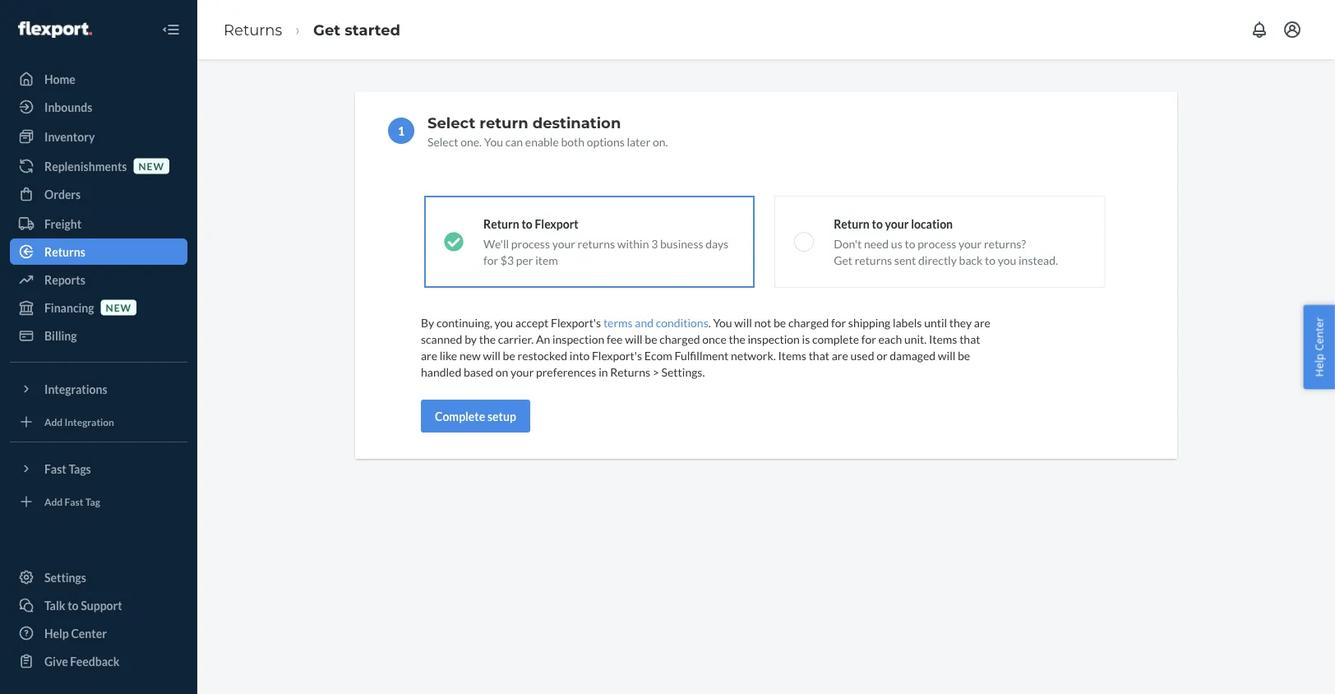 Task type: describe. For each thing, give the bounding box(es) containing it.
orders link
[[10, 181, 188, 207]]

help inside button
[[1312, 354, 1327, 377]]

your inside the . you will not be charged for shipping labels until they are scanned by the carrier. an inspection fee will be charged once the inspection is complete for each unit. items that are like new will be restocked into flexport's ecom fulfillment network. items that are used or damaged will be handled based on your preferences in returns > settings.
[[511, 365, 534, 379]]

1 vertical spatial that
[[809, 348, 830, 362]]

return for process
[[484, 217, 520, 231]]

get started link
[[313, 20, 401, 39]]

return for don't
[[834, 217, 870, 231]]

>
[[653, 365, 660, 379]]

freight
[[44, 217, 81, 231]]

add for add integration
[[44, 416, 63, 428]]

2 select from the top
[[428, 134, 459, 148]]

will up on
[[483, 348, 501, 362]]

unit.
[[905, 332, 927, 346]]

1 vertical spatial you
[[495, 315, 513, 329]]

1 vertical spatial charged
[[660, 332, 700, 346]]

get inside return to your location don't need us to process your returns? get returns sent directly back to you instead.
[[834, 253, 853, 267]]

accept
[[516, 315, 549, 329]]

business
[[660, 236, 704, 250]]

add fast tag
[[44, 496, 100, 507]]

1 inspection from the left
[[553, 332, 605, 346]]

0 vertical spatial items
[[929, 332, 958, 346]]

and
[[635, 315, 654, 329]]

or
[[877, 348, 888, 362]]

1 vertical spatial returns link
[[10, 239, 188, 265]]

process inside return to flexport we'll process your returns within 3 business days for $3 per item
[[511, 236, 550, 250]]

to for your
[[872, 217, 883, 231]]

be down they
[[958, 348, 971, 362]]

by
[[421, 315, 434, 329]]

new for financing
[[106, 301, 132, 313]]

center inside button
[[1312, 317, 1327, 351]]

1 select from the top
[[428, 114, 476, 132]]

each
[[879, 332, 903, 346]]

talk
[[44, 598, 65, 612]]

damaged
[[890, 348, 936, 362]]

you inside select return destination select one. you can enable both options later on.
[[484, 134, 503, 148]]

integrations button
[[10, 376, 188, 402]]

terms and conditions link
[[604, 315, 709, 329]]

terms
[[604, 315, 633, 329]]

destination
[[533, 114, 621, 132]]

setup
[[488, 409, 516, 423]]

fast tags button
[[10, 456, 188, 482]]

$3
[[501, 253, 514, 267]]

instead.
[[1019, 253, 1059, 267]]

complete
[[435, 409, 485, 423]]

open notifications image
[[1250, 20, 1270, 39]]

2 the from the left
[[729, 332, 746, 346]]

will right fee
[[625, 332, 643, 346]]

started
[[345, 20, 401, 39]]

labels
[[893, 315, 922, 329]]

returns inside the . you will not be charged for shipping labels until they are scanned by the carrier. an inspection fee will be charged once the inspection is complete for each unit. items that are like new will be restocked into flexport's ecom fulfillment network. items that are used or damaged will be handled based on your preferences in returns > settings.
[[611, 365, 651, 379]]

we'll
[[484, 236, 509, 250]]

orders
[[44, 187, 81, 201]]

fee
[[607, 332, 623, 346]]

1 horizontal spatial that
[[960, 332, 981, 346]]

once
[[703, 332, 727, 346]]

shipping
[[849, 315, 891, 329]]

reports link
[[10, 267, 188, 293]]

flexport
[[535, 217, 579, 231]]

by
[[465, 332, 477, 346]]

new for replenishments
[[139, 160, 164, 172]]

tags
[[69, 462, 91, 476]]

need
[[864, 236, 889, 250]]

used
[[851, 348, 875, 362]]

add fast tag link
[[10, 489, 188, 515]]

continuing,
[[437, 315, 493, 329]]

give
[[44, 654, 68, 668]]

give feedback button
[[10, 648, 188, 674]]

replenishments
[[44, 159, 127, 173]]

returns?
[[985, 236, 1027, 250]]

inbounds
[[44, 100, 92, 114]]

days
[[706, 236, 729, 250]]

flexport's inside the . you will not be charged for shipping labels until they are scanned by the carrier. an inspection fee will be charged once the inspection is complete for each unit. items that are like new will be restocked into flexport's ecom fulfillment network. items that are used or damaged will be handled based on your preferences in returns > settings.
[[592, 348, 642, 362]]

complete setup
[[435, 409, 516, 423]]

your up us
[[886, 217, 909, 231]]

inbounds link
[[10, 94, 188, 120]]

1 horizontal spatial are
[[832, 348, 849, 362]]

to for flexport
[[522, 217, 533, 231]]

restocked
[[518, 348, 568, 362]]

0 vertical spatial returns link
[[224, 20, 282, 39]]

ecom
[[645, 348, 673, 362]]

.
[[709, 315, 711, 329]]

1
[[398, 124, 405, 138]]

reports
[[44, 273, 85, 287]]

2 inspection from the left
[[748, 332, 800, 346]]

conditions
[[656, 315, 709, 329]]

like
[[440, 348, 458, 362]]

0 horizontal spatial help center
[[44, 626, 107, 640]]

one.
[[461, 134, 482, 148]]

complete setup button
[[421, 400, 530, 433]]

your up back
[[959, 236, 982, 250]]

process inside return to your location don't need us to process your returns? get returns sent directly back to you instead.
[[918, 236, 957, 250]]

financing
[[44, 301, 94, 315]]

be right not
[[774, 315, 787, 329]]

don't
[[834, 236, 862, 250]]

get inside the breadcrumbs navigation
[[313, 20, 341, 39]]

home
[[44, 72, 76, 86]]

integration
[[65, 416, 114, 428]]

add for add fast tag
[[44, 496, 63, 507]]

until
[[925, 315, 948, 329]]

is
[[802, 332, 810, 346]]

they
[[950, 315, 972, 329]]

within
[[618, 236, 649, 250]]

your inside return to flexport we'll process your returns within 3 business days for $3 per item
[[553, 236, 576, 250]]



Task type: vqa. For each thing, say whether or not it's contained in the screenshot.
options
yes



Task type: locate. For each thing, give the bounding box(es) containing it.
inspection up the into
[[553, 332, 605, 346]]

0 vertical spatial select
[[428, 114, 476, 132]]

new down reports link
[[106, 301, 132, 313]]

0 horizontal spatial returns
[[578, 236, 615, 250]]

scanned
[[421, 332, 463, 346]]

return up we'll
[[484, 217, 520, 231]]

0 horizontal spatial help
[[44, 626, 69, 640]]

add integration
[[44, 416, 114, 428]]

charged down conditions
[[660, 332, 700, 346]]

select return destination select one. you can enable both options later on.
[[428, 114, 668, 148]]

1 vertical spatial returns
[[855, 253, 893, 267]]

items
[[929, 332, 958, 346], [779, 348, 807, 362]]

help center
[[1312, 317, 1327, 377], [44, 626, 107, 640]]

0 vertical spatial flexport's
[[551, 315, 601, 329]]

returns up reports
[[44, 245, 85, 259]]

0 vertical spatial help center
[[1312, 317, 1327, 377]]

1 vertical spatial fast
[[65, 496, 83, 507]]

you left can
[[484, 134, 503, 148]]

0 vertical spatial returns
[[224, 20, 282, 39]]

items down until
[[929, 332, 958, 346]]

2 horizontal spatial are
[[975, 315, 991, 329]]

0 vertical spatial center
[[1312, 317, 1327, 351]]

flexport's
[[551, 315, 601, 329], [592, 348, 642, 362]]

select
[[428, 114, 476, 132], [428, 134, 459, 148]]

2 horizontal spatial returns
[[611, 365, 651, 379]]

tag
[[85, 496, 100, 507]]

charged
[[789, 315, 829, 329], [660, 332, 700, 346]]

0 horizontal spatial inspection
[[553, 332, 605, 346]]

return
[[484, 217, 520, 231], [834, 217, 870, 231]]

1 horizontal spatial returns
[[855, 253, 893, 267]]

add left integration
[[44, 416, 63, 428]]

0 horizontal spatial charged
[[660, 332, 700, 346]]

1 vertical spatial flexport's
[[592, 348, 642, 362]]

returns inside return to your location don't need us to process your returns? get returns sent directly back to you instead.
[[855, 253, 893, 267]]

fast left "tags"
[[44, 462, 66, 476]]

you inside return to your location don't need us to process your returns? get returns sent directly back to you instead.
[[998, 253, 1017, 267]]

0 horizontal spatial items
[[779, 348, 807, 362]]

1 horizontal spatial help center
[[1312, 317, 1327, 377]]

1 horizontal spatial returns link
[[224, 20, 282, 39]]

1 vertical spatial center
[[71, 626, 107, 640]]

by continuing, you accept flexport's terms and conditions
[[421, 315, 709, 329]]

help center link
[[10, 620, 188, 647]]

to inside "button"
[[68, 598, 79, 612]]

return up don't
[[834, 217, 870, 231]]

1 vertical spatial select
[[428, 134, 459, 148]]

return inside return to flexport we'll process your returns within 3 business days for $3 per item
[[484, 217, 520, 231]]

2 vertical spatial returns
[[611, 365, 651, 379]]

into
[[570, 348, 590, 362]]

be down terms and conditions link
[[645, 332, 658, 346]]

billing
[[44, 329, 77, 343]]

1 horizontal spatial get
[[834, 253, 853, 267]]

new
[[139, 160, 164, 172], [106, 301, 132, 313], [460, 348, 481, 362]]

preferences
[[536, 365, 597, 379]]

based
[[464, 365, 494, 379]]

0 horizontal spatial returns
[[44, 245, 85, 259]]

talk to support button
[[10, 592, 188, 619]]

you inside the . you will not be charged for shipping labels until they are scanned by the carrier. an inspection fee will be charged once the inspection is complete for each unit. items that are like new will be restocked into flexport's ecom fulfillment network. items that are used or damaged will be handled based on your preferences in returns > settings.
[[713, 315, 733, 329]]

for left $3
[[484, 253, 499, 267]]

settings.
[[662, 365, 705, 379]]

options
[[587, 134, 625, 148]]

0 horizontal spatial the
[[479, 332, 496, 346]]

new up orders link
[[139, 160, 164, 172]]

that down is
[[809, 348, 830, 362]]

2 add from the top
[[44, 496, 63, 507]]

that
[[960, 332, 981, 346], [809, 348, 830, 362]]

inspection
[[553, 332, 605, 346], [748, 332, 800, 346]]

1 vertical spatial for
[[832, 315, 846, 329]]

us
[[892, 236, 903, 250]]

0 vertical spatial help
[[1312, 354, 1327, 377]]

open account menu image
[[1283, 20, 1303, 39]]

not
[[755, 315, 772, 329]]

returns inside return to flexport we'll process your returns within 3 business days for $3 per item
[[578, 236, 615, 250]]

sent
[[895, 253, 917, 267]]

0 vertical spatial you
[[484, 134, 503, 148]]

3
[[652, 236, 658, 250]]

1 horizontal spatial return
[[834, 217, 870, 231]]

location
[[912, 217, 953, 231]]

returns inside the breadcrumbs navigation
[[224, 20, 282, 39]]

1 horizontal spatial you
[[713, 315, 733, 329]]

new inside the . you will not be charged for shipping labels until they are scanned by the carrier. an inspection fee will be charged once the inspection is complete for each unit. items that are like new will be restocked into flexport's ecom fulfillment network. items that are used or damaged will be handled based on your preferences in returns > settings.
[[460, 348, 481, 362]]

1 horizontal spatial center
[[1312, 317, 1327, 351]]

0 horizontal spatial new
[[106, 301, 132, 313]]

help
[[1312, 354, 1327, 377], [44, 626, 69, 640]]

the right "by" at the left top of the page
[[479, 332, 496, 346]]

network.
[[731, 348, 776, 362]]

handled
[[421, 365, 462, 379]]

inventory link
[[10, 123, 188, 150]]

your down flexport
[[553, 236, 576, 250]]

0 vertical spatial charged
[[789, 315, 829, 329]]

to up need
[[872, 217, 883, 231]]

flexport's up the into
[[551, 315, 601, 329]]

0 horizontal spatial process
[[511, 236, 550, 250]]

to for support
[[68, 598, 79, 612]]

1 vertical spatial items
[[779, 348, 807, 362]]

2 process from the left
[[918, 236, 957, 250]]

0 vertical spatial for
[[484, 253, 499, 267]]

item
[[536, 253, 558, 267]]

to inside return to flexport we'll process your returns within 3 business days for $3 per item
[[522, 217, 533, 231]]

1 return from the left
[[484, 217, 520, 231]]

0 horizontal spatial center
[[71, 626, 107, 640]]

you down "returns?"
[[998, 253, 1017, 267]]

2 vertical spatial new
[[460, 348, 481, 362]]

returns link up reports link
[[10, 239, 188, 265]]

returns left 'within'
[[578, 236, 615, 250]]

for inside return to flexport we'll process your returns within 3 business days for $3 per item
[[484, 253, 499, 267]]

process
[[511, 236, 550, 250], [918, 236, 957, 250]]

0 horizontal spatial for
[[484, 253, 499, 267]]

new down "by" at the left top of the page
[[460, 348, 481, 362]]

both
[[561, 134, 585, 148]]

charged up is
[[789, 315, 829, 329]]

later
[[627, 134, 651, 148]]

1 vertical spatial help
[[44, 626, 69, 640]]

flexport logo image
[[18, 21, 92, 38]]

for
[[484, 253, 499, 267], [832, 315, 846, 329], [862, 332, 877, 346]]

return inside return to your location don't need us to process your returns? get returns sent directly back to you instead.
[[834, 217, 870, 231]]

are down the complete at the right of the page
[[832, 348, 849, 362]]

add integration link
[[10, 409, 188, 435]]

an
[[536, 332, 550, 346]]

integrations
[[44, 382, 107, 396]]

close navigation image
[[161, 20, 181, 39]]

for down shipping
[[862, 332, 877, 346]]

1 horizontal spatial help
[[1312, 354, 1327, 377]]

fast inside dropdown button
[[44, 462, 66, 476]]

to right back
[[985, 253, 996, 267]]

1 the from the left
[[479, 332, 496, 346]]

1 vertical spatial add
[[44, 496, 63, 507]]

1 horizontal spatial inspection
[[748, 332, 800, 346]]

1 process from the left
[[511, 236, 550, 250]]

be
[[774, 315, 787, 329], [645, 332, 658, 346], [503, 348, 516, 362], [958, 348, 971, 362]]

returns link right close navigation icon
[[224, 20, 282, 39]]

you right .
[[713, 315, 733, 329]]

1 horizontal spatial items
[[929, 332, 958, 346]]

will right damaged
[[938, 348, 956, 362]]

back
[[960, 253, 983, 267]]

2 horizontal spatial for
[[862, 332, 877, 346]]

0 vertical spatial returns
[[578, 236, 615, 250]]

0 horizontal spatial that
[[809, 348, 830, 362]]

to left flexport
[[522, 217, 533, 231]]

flexport's down fee
[[592, 348, 642, 362]]

2 vertical spatial for
[[862, 332, 877, 346]]

that down they
[[960, 332, 981, 346]]

select up one.
[[428, 114, 476, 132]]

check circle image
[[444, 232, 464, 252]]

1 horizontal spatial new
[[139, 160, 164, 172]]

the right once
[[729, 332, 746, 346]]

feedback
[[70, 654, 120, 668]]

process up the "per"
[[511, 236, 550, 250]]

0 vertical spatial fast
[[44, 462, 66, 476]]

the
[[479, 332, 496, 346], [729, 332, 746, 346]]

your
[[886, 217, 909, 231], [553, 236, 576, 250], [959, 236, 982, 250], [511, 365, 534, 379]]

returns down need
[[855, 253, 893, 267]]

. you will not be charged for shipping labels until they are scanned by the carrier. an inspection fee will be charged once the inspection is complete for each unit. items that are like new will be restocked into flexport's ecom fulfillment network. items that are used or damaged will be handled based on your preferences in returns > settings.
[[421, 315, 991, 379]]

be down carrier. at the left top of page
[[503, 348, 516, 362]]

0 vertical spatial that
[[960, 332, 981, 346]]

0 horizontal spatial are
[[421, 348, 438, 362]]

get
[[313, 20, 341, 39], [834, 253, 853, 267]]

fast tags
[[44, 462, 91, 476]]

get started
[[313, 20, 401, 39]]

1 vertical spatial help center
[[44, 626, 107, 640]]

process up directly at the right top of page
[[918, 236, 957, 250]]

talk to support
[[44, 598, 122, 612]]

inspection down not
[[748, 332, 800, 346]]

0 vertical spatial new
[[139, 160, 164, 172]]

1 add from the top
[[44, 416, 63, 428]]

1 horizontal spatial for
[[832, 315, 846, 329]]

enable
[[525, 134, 559, 148]]

billing link
[[10, 322, 188, 349]]

0 horizontal spatial returns link
[[10, 239, 188, 265]]

are left like
[[421, 348, 438, 362]]

settings
[[44, 570, 86, 584]]

0 horizontal spatial you
[[484, 134, 503, 148]]

add down fast tags
[[44, 496, 63, 507]]

0 vertical spatial you
[[998, 253, 1017, 267]]

return to flexport we'll process your returns within 3 business days for $3 per item
[[484, 217, 729, 267]]

1 horizontal spatial you
[[998, 253, 1017, 267]]

get left started
[[313, 20, 341, 39]]

returns
[[224, 20, 282, 39], [44, 245, 85, 259], [611, 365, 651, 379]]

freight link
[[10, 211, 188, 237]]

can
[[506, 134, 523, 148]]

get down don't
[[834, 253, 853, 267]]

1 vertical spatial new
[[106, 301, 132, 313]]

to right us
[[905, 236, 916, 250]]

on.
[[653, 134, 668, 148]]

fast left tag
[[65, 496, 83, 507]]

0 horizontal spatial get
[[313, 20, 341, 39]]

1 vertical spatial returns
[[44, 245, 85, 259]]

0 horizontal spatial return
[[484, 217, 520, 231]]

directly
[[919, 253, 957, 267]]

0 vertical spatial get
[[313, 20, 341, 39]]

help center button
[[1304, 305, 1336, 389]]

complete
[[813, 332, 860, 346]]

1 vertical spatial get
[[834, 253, 853, 267]]

fast
[[44, 462, 66, 476], [65, 496, 83, 507]]

0 horizontal spatial you
[[495, 315, 513, 329]]

will left not
[[735, 315, 752, 329]]

inventory
[[44, 130, 95, 144]]

select left one.
[[428, 134, 459, 148]]

breadcrumbs navigation
[[211, 6, 414, 54]]

to right "talk"
[[68, 598, 79, 612]]

1 vertical spatial you
[[713, 315, 733, 329]]

returns left > at the left
[[611, 365, 651, 379]]

1 horizontal spatial process
[[918, 236, 957, 250]]

help center inside button
[[1312, 317, 1327, 377]]

home link
[[10, 66, 188, 92]]

returns right close navigation icon
[[224, 20, 282, 39]]

items down is
[[779, 348, 807, 362]]

2 horizontal spatial new
[[460, 348, 481, 362]]

return
[[480, 114, 529, 132]]

1 horizontal spatial the
[[729, 332, 746, 346]]

2 return from the left
[[834, 217, 870, 231]]

are right they
[[975, 315, 991, 329]]

your right on
[[511, 365, 534, 379]]

you up carrier. at the left top of page
[[495, 315, 513, 329]]

fulfillment
[[675, 348, 729, 362]]

1 horizontal spatial returns
[[224, 20, 282, 39]]

you
[[484, 134, 503, 148], [713, 315, 733, 329]]

1 horizontal spatial charged
[[789, 315, 829, 329]]

0 vertical spatial add
[[44, 416, 63, 428]]

support
[[81, 598, 122, 612]]

for up the complete at the right of the page
[[832, 315, 846, 329]]



